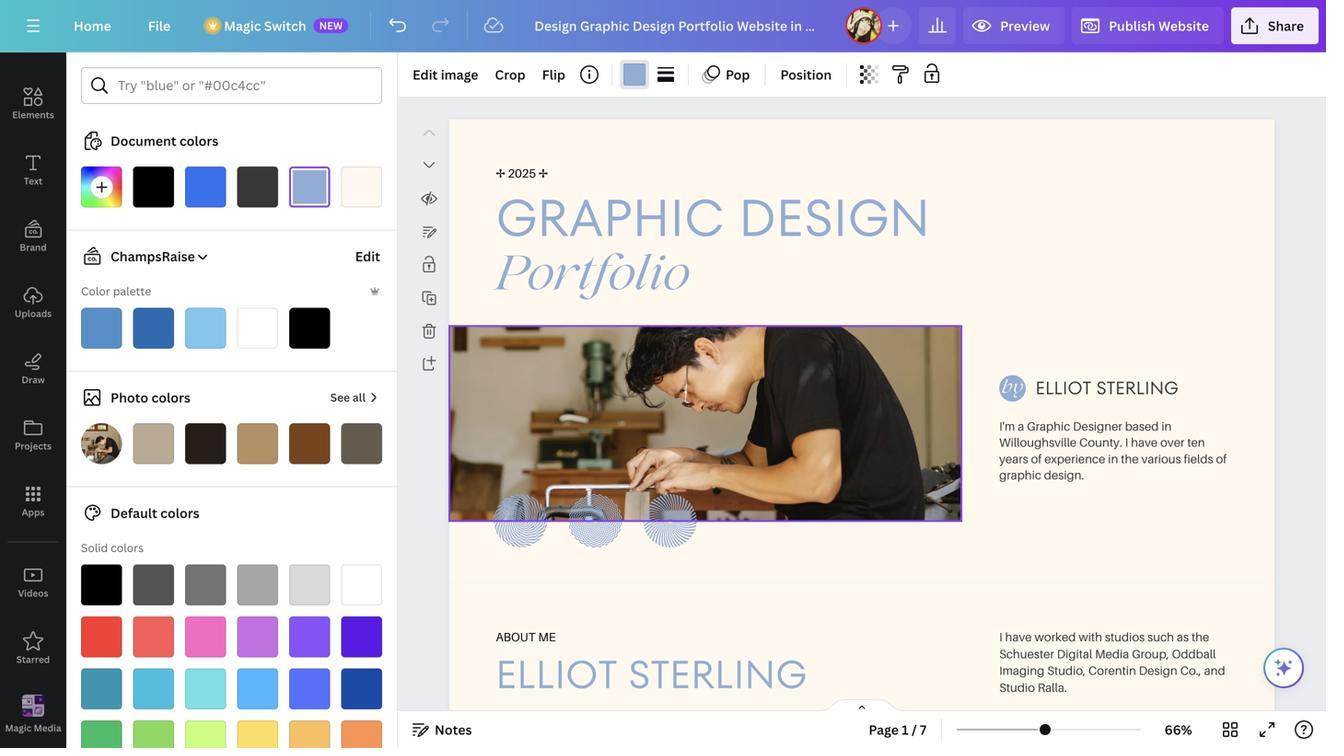 Task type: describe. For each thing, give the bounding box(es) containing it.
over
[[1161, 436, 1185, 450]]

default colors
[[111, 505, 199, 522]]

brand button
[[0, 204, 66, 270]]

notes
[[435, 722, 472, 739]]

magic media
[[5, 722, 61, 735]]

studios
[[1105, 630, 1145, 645]]

edit button
[[353, 238, 382, 275]]

#b78f61 image
[[237, 424, 278, 465]]

document
[[111, 132, 176, 150]]

show pages image
[[818, 699, 906, 714]]

grass green #7ed957 image
[[133, 721, 174, 749]]

corentin
[[1089, 664, 1137, 678]]

draw
[[22, 374, 45, 386]]

videos button
[[0, 550, 66, 616]]

1 horizontal spatial #8badd6 image
[[624, 64, 646, 86]]

group,
[[1132, 647, 1170, 661]]

canva assistant image
[[1273, 658, 1295, 680]]

#8badd6 image for #8badd6 image to the right
[[624, 64, 646, 86]]

66%
[[1165, 722, 1192, 739]]

have inside 'i'm a graphic designer based in willoughsville county. i have over ten years of experience in the various fields of graphic design.'
[[1131, 436, 1158, 450]]

position
[[781, 66, 832, 83]]

sterling
[[629, 648, 807, 702]]

see
[[330, 390, 350, 405]]

colors for solid colors
[[111, 541, 144, 556]]

co.,
[[1181, 664, 1202, 678]]

all
[[353, 390, 366, 405]]

photo colors
[[111, 389, 190, 407]]

starred button
[[0, 616, 66, 683]]

draw button
[[0, 336, 66, 403]]

based
[[1125, 419, 1159, 434]]

magenta #cb6ce6 image
[[237, 617, 278, 658]]

crop button
[[488, 60, 533, 89]]

apps
[[22, 507, 45, 519]]

elliot sterling
[[496, 648, 807, 702]]

imaging
[[999, 664, 1045, 678]]

#393636 image
[[237, 167, 278, 208]]

1 vertical spatial #8badd6 image
[[289, 167, 330, 208]]

#2273f3 image
[[185, 167, 226, 208]]

design inside button
[[18, 42, 48, 55]]

royal blue #5271ff image
[[289, 669, 330, 710]]

uploads button
[[0, 270, 66, 336]]

palette
[[113, 284, 151, 299]]

various
[[1142, 452, 1182, 466]]

0 horizontal spatial in
[[1108, 452, 1119, 466]]

videos
[[18, 588, 48, 600]]

document colors
[[111, 132, 219, 150]]

/
[[912, 722, 917, 739]]

publish website button
[[1072, 7, 1224, 44]]

about
[[496, 630, 536, 645]]

share
[[1268, 17, 1304, 35]]

dark turquoise #0097b2 image
[[81, 669, 122, 710]]

county.
[[1080, 436, 1123, 450]]

projects
[[15, 440, 52, 453]]

see all button
[[329, 379, 382, 416]]

#166bb5 image
[[133, 308, 174, 349]]

media inside i have worked with studios such as the schuester digital media group, oddball imaging studio, corentin design co., and studio ralla.
[[1095, 647, 1130, 661]]

i'm
[[999, 419, 1015, 434]]

willoughsville
[[999, 436, 1077, 450]]

studio
[[999, 681, 1035, 695]]

1 ✢ from the left
[[496, 166, 505, 181]]

Try "blue" or "#00c4cc" search field
[[118, 68, 370, 103]]

fields
[[1184, 452, 1214, 466]]

edit image
[[413, 66, 478, 83]]

ralla.
[[1038, 681, 1067, 695]]

color palette
[[81, 284, 151, 299]]

7
[[920, 722, 927, 739]]

0 horizontal spatial graphic
[[496, 182, 725, 254]]

me
[[538, 630, 556, 645]]

black #000000 image
[[81, 565, 122, 606]]

the inside 'i'm a graphic designer based in willoughsville county. i have over ten years of experience in the various fields of graphic design.'
[[1121, 452, 1139, 466]]

#7c4214 image
[[289, 424, 330, 465]]

lime #c1ff72 image
[[185, 721, 226, 749]]

crop
[[495, 66, 526, 83]]

i inside 'i'm a graphic designer based in willoughsville county. i have over ten years of experience in the various fields of graphic design.'
[[1125, 436, 1129, 450]]

#8badd6 image for bottom #8badd6 image
[[289, 167, 330, 208]]

i have worked with studios such as the schuester digital media group, oddball imaging studio, corentin design co., and studio ralla.
[[999, 630, 1226, 695]]

edit for edit
[[355, 248, 380, 265]]

#4890cd image
[[81, 308, 122, 349]]

solid colors
[[81, 541, 144, 556]]

design inside i have worked with studios such as the schuester digital media group, oddball imaging studio, corentin design co., and studio ralla.
[[1139, 664, 1178, 678]]

black #000000 image
[[81, 565, 122, 606]]

website
[[1159, 17, 1209, 35]]

graphic inside 'i'm a graphic designer based in willoughsville county. i have over ten years of experience in the various fields of graphic design.'
[[1027, 419, 1071, 434]]

side panel tab list
[[0, 5, 66, 749]]

ten
[[1188, 436, 1205, 450]]

position button
[[773, 60, 839, 89]]

#4890cd image
[[81, 308, 122, 349]]

notes button
[[405, 716, 479, 745]]

#75c6ef image
[[185, 308, 226, 349]]

add a new color image
[[81, 167, 122, 208]]

#655b4d image
[[341, 424, 382, 465]]

i'm a graphic designer based in willoughsville county. i have over ten years of experience in the various fields of graphic design.
[[999, 419, 1227, 483]]

colors for document colors
[[180, 132, 219, 150]]

page 1 / 7
[[869, 722, 927, 739]]

the inside i have worked with studios such as the schuester digital media group, oddball imaging studio, corentin design co., and studio ralla.
[[1192, 630, 1210, 645]]

white #ffffff image
[[341, 565, 382, 606]]

elliot sterling
[[1036, 376, 1179, 401]]

preview
[[1000, 17, 1050, 35]]

flip
[[542, 66, 566, 83]]

default
[[111, 505, 157, 522]]

photo
[[111, 389, 148, 407]]

1
[[902, 722, 909, 739]]

champsraise
[[111, 248, 195, 265]]



Task type: locate. For each thing, give the bounding box(es) containing it.
new
[[319, 18, 343, 32]]

0 horizontal spatial media
[[34, 722, 61, 735]]

1 vertical spatial the
[[1192, 630, 1210, 645]]

have up schuester
[[1005, 630, 1032, 645]]

1 vertical spatial magic
[[5, 722, 32, 735]]

Design title text field
[[520, 7, 838, 44]]

#8badd6 image
[[624, 64, 646, 86], [289, 167, 330, 208]]

champsraise button
[[74, 245, 210, 268]]

1 horizontal spatial graphic
[[1027, 419, 1071, 434]]

2025
[[508, 166, 536, 181]]

royal blue #5271ff image
[[289, 669, 330, 710]]

0 vertical spatial have
[[1131, 436, 1158, 450]]

2 of from the left
[[1216, 452, 1227, 466]]

0 horizontal spatial design
[[18, 42, 48, 55]]

media inside magic media button
[[34, 722, 61, 735]]

design button
[[0, 5, 66, 71]]

light blue #38b6ff image
[[237, 669, 278, 710]]

pink #ff66c4 image
[[185, 617, 226, 658]]

in up over
[[1162, 419, 1172, 434]]

#271e18 image
[[185, 424, 226, 465], [185, 424, 226, 465]]

0 horizontal spatial #8badd6 image
[[289, 167, 330, 208]]

1 vertical spatial media
[[34, 722, 61, 735]]

2 horizontal spatial design
[[1139, 664, 1178, 678]]

edit inside popup button
[[413, 66, 438, 83]]

such
[[1148, 630, 1174, 645]]

#ffffff image
[[237, 308, 278, 349], [237, 308, 278, 349]]

1 horizontal spatial ✢
[[539, 166, 548, 181]]

gray #737373 image
[[185, 565, 226, 606], [185, 565, 226, 606]]

0 horizontal spatial the
[[1121, 452, 1139, 466]]

1 vertical spatial #8badd6 image
[[289, 167, 330, 208]]

page 1 / 7 button
[[862, 716, 934, 745]]

design
[[18, 42, 48, 55], [739, 182, 930, 254], [1139, 664, 1178, 678]]

#010101 image
[[289, 308, 330, 349]]

as
[[1177, 630, 1189, 645]]

grass green #7ed957 image
[[133, 721, 174, 749]]

edit for edit image
[[413, 66, 438, 83]]

media
[[1095, 647, 1130, 661], [34, 722, 61, 735]]

in
[[1162, 419, 1172, 434], [1108, 452, 1119, 466]]

0 horizontal spatial ✢
[[496, 166, 505, 181]]

worked
[[1035, 630, 1076, 645]]

0 vertical spatial elliot
[[1036, 376, 1092, 401]]

violet #5e17eb image
[[341, 617, 382, 658], [341, 617, 382, 658]]

edit image button
[[405, 60, 486, 89]]

#000000 image
[[133, 167, 174, 208], [133, 167, 174, 208]]

green #00bf63 image
[[81, 721, 122, 749], [81, 721, 122, 749]]

share button
[[1231, 7, 1319, 44]]

0 horizontal spatial #8badd6 image
[[289, 167, 330, 208]]

0 vertical spatial i
[[1125, 436, 1129, 450]]

1 vertical spatial graphic
[[1027, 419, 1071, 434]]

1 vertical spatial have
[[1005, 630, 1032, 645]]

lime #c1ff72 image
[[185, 721, 226, 749]]

a
[[1018, 419, 1025, 434]]

text
[[24, 175, 42, 187]]

file button
[[133, 7, 185, 44]]

home link
[[59, 7, 126, 44]]

light blue #38b6ff image
[[237, 669, 278, 710]]

colors up #2273f3 image
[[180, 132, 219, 150]]

years
[[999, 452, 1029, 466]]

magic inside button
[[5, 722, 32, 735]]

colors right the "photo"
[[151, 389, 190, 407]]

magenta #cb6ce6 image
[[237, 617, 278, 658]]

0 vertical spatial #8badd6 image
[[624, 64, 646, 86]]

add a new color image
[[81, 167, 122, 208]]

graphic up the willoughsville
[[1027, 419, 1071, 434]]

0 vertical spatial #8badd6 image
[[624, 64, 646, 86]]

1 horizontal spatial magic
[[224, 17, 261, 35]]

1 horizontal spatial in
[[1162, 419, 1172, 434]]

brand
[[20, 241, 47, 254]]

0 vertical spatial edit
[[413, 66, 438, 83]]

pop
[[726, 66, 750, 83]]

1 horizontal spatial of
[[1216, 452, 1227, 466]]

2 ✢ from the left
[[539, 166, 548, 181]]

magic media button
[[0, 683, 66, 749]]

magic left switch
[[224, 17, 261, 35]]

#2273f3 image
[[185, 167, 226, 208]]

✢ 2025 ✢
[[496, 166, 548, 181]]

have inside i have worked with studios such as the schuester digital media group, oddball imaging studio, corentin design co., and studio ralla.
[[1005, 630, 1032, 645]]

2 vertical spatial design
[[1139, 664, 1178, 678]]

magic for magic media
[[5, 722, 32, 735]]

light gray #d9d9d9 image
[[289, 565, 330, 606], [289, 565, 330, 606]]

#8badd6 image
[[624, 64, 646, 86], [289, 167, 330, 208]]

1 horizontal spatial the
[[1192, 630, 1210, 645]]

and
[[1204, 664, 1226, 678]]

coral red #ff5757 image
[[133, 617, 174, 658]]

#8badd6 image down the main menu bar
[[624, 64, 646, 86]]

#8badd6 image down the main menu bar
[[624, 64, 646, 86]]

cobalt blue #004aad image
[[341, 669, 382, 710], [341, 669, 382, 710]]

1 vertical spatial design
[[739, 182, 930, 254]]

text button
[[0, 137, 66, 204]]

0 horizontal spatial have
[[1005, 630, 1032, 645]]

media down starred
[[34, 722, 61, 735]]

#bbaa92 image
[[133, 424, 174, 465], [133, 424, 174, 465]]

colors right solid
[[111, 541, 144, 556]]

starred
[[16, 654, 50, 666]]

digital
[[1057, 647, 1093, 661]]

0 vertical spatial graphic
[[496, 182, 725, 254]]

0 horizontal spatial i
[[999, 630, 1003, 645]]

have down based
[[1131, 436, 1158, 450]]

graphic
[[999, 468, 1042, 483]]

#393636 image
[[237, 167, 278, 208]]

✢ left 2025
[[496, 166, 505, 181]]

of
[[1031, 452, 1042, 466], [1216, 452, 1227, 466]]

#8badd6 image right #393636 image
[[289, 167, 330, 208]]

1 of from the left
[[1031, 452, 1042, 466]]

page
[[869, 722, 899, 739]]

publish website
[[1109, 17, 1209, 35]]

0 horizontal spatial elliot
[[496, 648, 618, 702]]

switch
[[264, 17, 306, 35]]

elliot right by
[[1036, 376, 1092, 401]]

coral red #ff5757 image
[[133, 617, 174, 658]]

1 horizontal spatial have
[[1131, 436, 1158, 450]]

edit
[[413, 66, 438, 83], [355, 248, 380, 265]]

the left various on the bottom of the page
[[1121, 452, 1139, 466]]

the right as on the bottom right of the page
[[1192, 630, 1210, 645]]

about me
[[496, 630, 556, 645]]

elliot for elliot sterling
[[1036, 376, 1092, 401]]

i up schuester
[[999, 630, 1003, 645]]

1 vertical spatial i
[[999, 630, 1003, 645]]

0 vertical spatial the
[[1121, 452, 1139, 466]]

elements button
[[0, 71, 66, 137]]

gray #a6a6a6 image
[[237, 565, 278, 606]]

magic for magic switch
[[224, 17, 261, 35]]

1 horizontal spatial design
[[739, 182, 930, 254]]

in down county.
[[1108, 452, 1119, 466]]

0 vertical spatial media
[[1095, 647, 1130, 661]]

colors for default colors
[[160, 505, 199, 522]]

1 vertical spatial elliot
[[496, 648, 618, 702]]

main menu bar
[[0, 0, 1326, 53]]

1 horizontal spatial #8badd6 image
[[624, 64, 646, 86]]

dark gray #545454 image
[[133, 565, 174, 606], [133, 565, 174, 606]]

peach #ffbd59 image
[[289, 721, 330, 749], [289, 721, 330, 749]]

#166bb5 image
[[133, 308, 174, 349]]

i
[[1125, 436, 1129, 450], [999, 630, 1003, 645]]

publish
[[1109, 17, 1156, 35]]

design.
[[1044, 468, 1085, 483]]

graphic up portfolio
[[496, 182, 725, 254]]

#fff8ed image
[[341, 167, 382, 208], [341, 167, 382, 208]]

#b78f61 image
[[237, 424, 278, 465]]

#7c4214 image
[[289, 424, 330, 465]]

sterling
[[1097, 376, 1179, 401]]

have
[[1131, 436, 1158, 450], [1005, 630, 1032, 645]]

home
[[74, 17, 111, 35]]

purple #8c52ff image
[[289, 617, 330, 658]]

see all
[[330, 390, 366, 405]]

0 horizontal spatial magic
[[5, 722, 32, 735]]

magic
[[224, 17, 261, 35], [5, 722, 32, 735]]

magic inside the main menu bar
[[224, 17, 261, 35]]

by
[[1002, 380, 1024, 398]]

i inside i have worked with studios such as the schuester digital media group, oddball imaging studio, corentin design co., and studio ralla.
[[999, 630, 1003, 645]]

purple #8c52ff image
[[289, 617, 330, 658]]

1 horizontal spatial edit
[[413, 66, 438, 83]]

0 vertical spatial magic
[[224, 17, 261, 35]]

1 horizontal spatial i
[[1125, 436, 1129, 450]]

colors
[[180, 132, 219, 150], [151, 389, 190, 407], [160, 505, 199, 522], [111, 541, 144, 556]]

preview button
[[964, 7, 1065, 44]]

dark turquoise #0097b2 image
[[81, 669, 122, 710]]

experience
[[1045, 452, 1106, 466]]

file
[[148, 17, 171, 35]]

elliot for elliot sterling
[[496, 648, 618, 702]]

0 horizontal spatial edit
[[355, 248, 380, 265]]

66% button
[[1149, 716, 1208, 745]]

designer
[[1073, 419, 1123, 434]]

schuester
[[999, 647, 1055, 661]]

0 vertical spatial design
[[18, 42, 48, 55]]

portfolio
[[496, 256, 690, 302]]

✢ right 2025
[[539, 166, 548, 181]]

colors for photo colors
[[151, 389, 190, 407]]

pink #ff66c4 image
[[185, 617, 226, 658]]

#8badd6 image right #393636 image
[[289, 167, 330, 208]]

0 horizontal spatial of
[[1031, 452, 1042, 466]]

white #ffffff image
[[341, 565, 382, 606]]

elliot down me
[[496, 648, 618, 702]]

image
[[441, 66, 478, 83]]

#75c6ef image
[[185, 308, 226, 349]]

flip button
[[535, 60, 573, 89]]

of right fields
[[1216, 452, 1227, 466]]

bright red #ff3131 image
[[81, 617, 122, 658], [81, 617, 122, 658]]

with
[[1079, 630, 1103, 645]]

colors right default
[[160, 505, 199, 522]]

oddball
[[1172, 647, 1216, 661]]

graphic
[[496, 182, 725, 254], [1027, 419, 1071, 434]]

0 vertical spatial in
[[1162, 419, 1172, 434]]

1 horizontal spatial media
[[1095, 647, 1130, 661]]

#655b4d image
[[341, 424, 382, 465]]

i down based
[[1125, 436, 1129, 450]]

1 horizontal spatial elliot
[[1036, 376, 1092, 401]]

#010101 image
[[289, 308, 330, 349]]

magic down starred
[[5, 722, 32, 735]]

graphic design
[[496, 182, 930, 254]]

gray #a6a6a6 image
[[237, 565, 278, 606]]

solid
[[81, 541, 108, 556]]

pop button
[[696, 60, 758, 89]]

aqua blue #0cc0df image
[[133, 669, 174, 710], [133, 669, 174, 710]]

yellow #ffde59 image
[[237, 721, 278, 749], [237, 721, 278, 749]]

media up the corentin
[[1095, 647, 1130, 661]]

orange #ff914d image
[[341, 721, 382, 749], [341, 721, 382, 749]]

turquoise blue #5ce1e6 image
[[185, 669, 226, 710], [185, 669, 226, 710]]

studio,
[[1048, 664, 1086, 678]]

apps button
[[0, 469, 66, 535]]

1 vertical spatial in
[[1108, 452, 1119, 466]]

1 vertical spatial edit
[[355, 248, 380, 265]]

edit inside 'button'
[[355, 248, 380, 265]]

of down the willoughsville
[[1031, 452, 1042, 466]]



Task type: vqa. For each thing, say whether or not it's contained in the screenshot.
#fff8ed icon
yes



